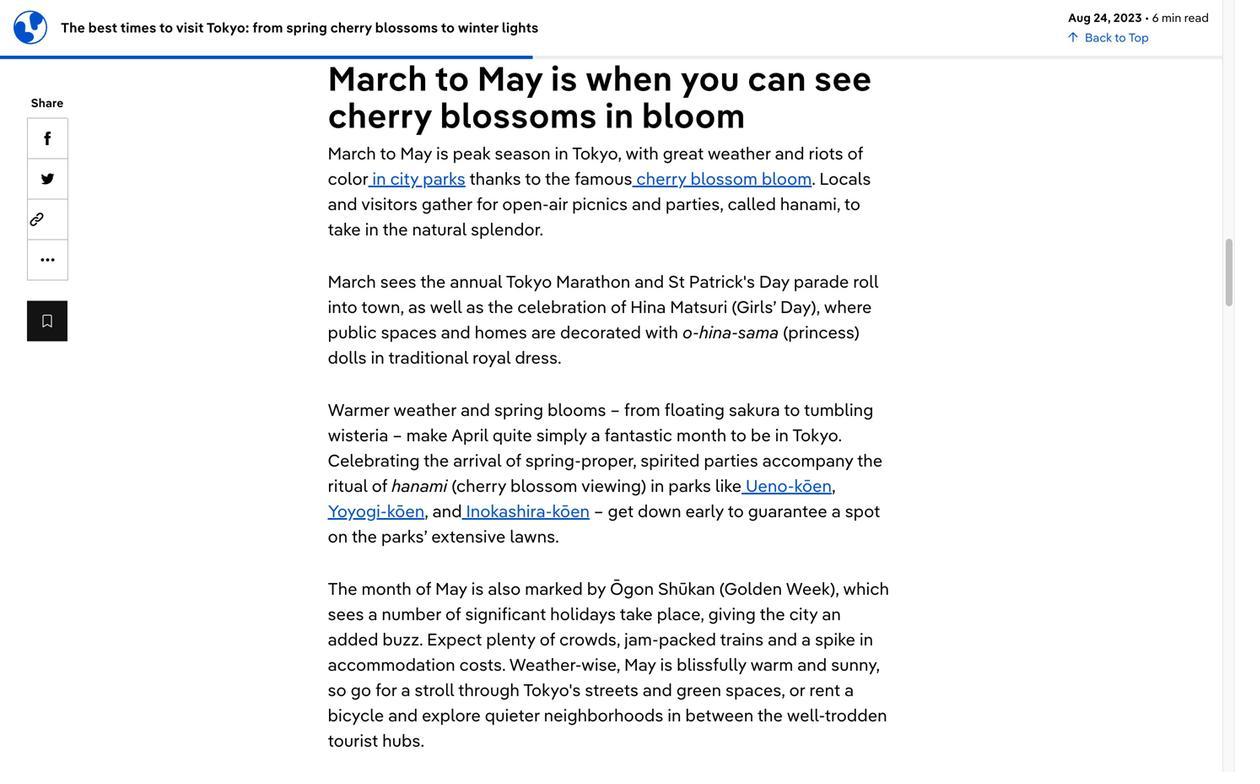 Task type: vqa. For each thing, say whether or not it's contained in the screenshot.
Both the elected House of Commons and the House of Lords, who are appointed or hereditary, sit in the sumptuous Houses of Parliament, officially called…
no



Task type: describe. For each thing, give the bounding box(es) containing it.
(golden
[[720, 578, 783, 599]]

of up weather-
[[540, 629, 556, 650]]

blissfully
[[677, 654, 747, 675]]

spot
[[846, 500, 881, 522]]

and down color
[[328, 193, 358, 215]]

inokashira-
[[466, 500, 553, 522]]

1 vertical spatial ,
[[425, 500, 429, 522]]

to up tokyo.
[[784, 399, 801, 420]]

color
[[328, 168, 368, 189]]

the for the best times to visit tokyo: from spring cherry blossoms to winter lights
[[61, 19, 85, 36]]

quieter
[[485, 705, 540, 726]]

in inside march to may is when you can see cherry blossoms in bloom
[[605, 94, 634, 136]]

be
[[751, 424, 771, 446]]

0 horizontal spatial kōen
[[387, 500, 425, 522]]

the inside – get down early to guarantee a spot on the parks' extensive lawns.
[[352, 526, 377, 547]]

tokyo's
[[524, 679, 581, 701]]

spaces
[[381, 321, 437, 343]]

inokashira-kōen link
[[462, 500, 590, 522]]

warmer weather and spring blooms – from floating sakura to tumbling wisteria – make april quite simply a fantastic month to be in tokyo. celebrating the arrival of spring-proper, spirited parties accompany the ritual of
[[328, 399, 883, 496]]

you
[[681, 57, 740, 99]]

day),
[[781, 296, 820, 318]]

picnics
[[572, 193, 628, 215]]

air
[[549, 193, 568, 215]]

like
[[716, 475, 742, 496]]

and up the warm
[[768, 629, 798, 650]]

into
[[328, 296, 358, 318]]

best
[[88, 19, 117, 36]]

see
[[815, 57, 872, 99]]

well
[[430, 296, 462, 318]]

the for the month of may is also marked by ōgon shūkan (golden week), which sees a number of significant holidays take place, giving the city an added buzz. expect plenty of crowds, jam-packed trains and a spike in accommodation costs. weather-wise, may is blissfully warm and sunny, so go for a stroll through tokyo's streets and green spaces, or rent a bicycle and explore quieter neighborhoods in between the well-trodden tourist hubs.
[[328, 578, 358, 599]]

go
[[351, 679, 371, 701]]

in down green at the right of the page
[[668, 705, 682, 726]]

cherry for the best times to visit tokyo: from spring cherry blossoms to winter lights
[[331, 19, 372, 36]]

ueno-
[[746, 475, 795, 496]]

and up hina
[[635, 271, 665, 292]]

lawns.
[[510, 526, 560, 547]]

and inside hanami (cherry blossom viewing) in parks like ueno-kōen , yoyogi-kōen , and inokashira-kōen
[[433, 500, 462, 522]]

also
[[488, 578, 521, 599]]

splendor.
[[471, 218, 543, 240]]

wisteria
[[328, 424, 389, 446]]

a inside warmer weather and spring blooms – from floating sakura to tumbling wisteria – make april quite simply a fantastic month to be in tokyo. celebrating the arrival of spring-proper, spirited parties accompany the ritual of
[[591, 424, 601, 446]]

•
[[1146, 10, 1150, 25]]

in city parks thanks to the famous cherry blossom bloom
[[368, 168, 812, 189]]

and up rent
[[798, 654, 828, 675]]

more options image
[[41, 253, 54, 267]]

quite
[[493, 424, 533, 446]]

month inside the month of may is also marked by ōgon shūkan (golden week), which sees a number of significant holidays take place, giving the city an added buzz. expect plenty of crowds, jam-packed trains and a spike in accommodation costs. weather-wise, may is blissfully warm and sunny, so go for a stroll through tokyo's streets and green spaces, or rent a bicycle and explore quieter neighborhoods in between the well-trodden tourist hubs.
[[362, 578, 412, 599]]

tourist
[[328, 730, 378, 751]]

to left the winter
[[441, 19, 455, 36]]

blossom inside hanami (cherry blossom viewing) in parks like ueno-kōen , yoyogi-kōen , and inokashira-kōen
[[511, 475, 578, 496]]

march for march to may is when you can see cherry blossoms in bloom
[[328, 57, 428, 99]]

matsuri
[[670, 296, 728, 318]]

viewing)
[[582, 475, 647, 496]]

0 vertical spatial spring
[[286, 19, 327, 36]]

roll
[[854, 271, 879, 292]]

sees inside 'march sees the annual tokyo marathon and st patrick's day parade roll into town, as well as the celebration of hina matsuri (girls' day), where public spaces and homes are decorated with'
[[380, 271, 417, 292]]

homes
[[475, 321, 527, 343]]

is left also
[[472, 578, 484, 599]]

early
[[686, 500, 724, 522]]

2 horizontal spatial kōen
[[795, 475, 832, 496]]

1 vertical spatial bloom
[[762, 168, 812, 189]]

to inside – get down early to guarantee a spot on the parks' extensive lawns.
[[728, 500, 744, 522]]

march sees the annual tokyo marathon and st patrick's day parade roll into town, as well as the celebration of hina matsuri (girls' day), where public spaces and homes are decorated with
[[328, 271, 879, 343]]

can
[[748, 57, 807, 99]]

in inside march to may is peak season in tokyo, with great weather and riots of color
[[555, 142, 569, 164]]

to up open-
[[525, 168, 541, 189]]

through
[[458, 679, 520, 701]]

may down jam-
[[625, 654, 656, 675]]

to inside button
[[1115, 30, 1127, 45]]

and inside march to may is peak season in tokyo, with great weather and riots of color
[[775, 142, 805, 164]]

back to top button
[[1069, 26, 1150, 46]]

well-
[[787, 705, 825, 726]]

0 horizontal spatial city
[[390, 168, 419, 189]]

the up air
[[545, 168, 571, 189]]

the down (golden
[[760, 603, 786, 625]]

ōgon
[[610, 578, 654, 599]]

of inside 'march sees the annual tokyo marathon and st patrick's day parade roll into town, as well as the celebration of hina matsuri (girls' day), where public spaces and homes are decorated with'
[[611, 296, 627, 318]]

spirited
[[641, 450, 700, 471]]

spaces,
[[726, 679, 786, 701]]

may up the number
[[436, 578, 467, 599]]

royal
[[473, 347, 511, 368]]

a left spike
[[802, 629, 811, 650]]

in inside hanami (cherry blossom viewing) in parks like ueno-kōen , yoyogi-kōen , and inokashira-kōen
[[651, 475, 665, 496]]

trains
[[720, 629, 764, 650]]

o-hina-sama
[[679, 321, 779, 343]]

which
[[844, 578, 890, 599]]

blossoms for to
[[375, 19, 438, 36]]

st
[[669, 271, 685, 292]]

wise,
[[582, 654, 621, 675]]

in inside warmer weather and spring blooms – from floating sakura to tumbling wisteria – make april quite simply a fantastic month to be in tokyo. celebrating the arrival of spring-proper, spirited parties accompany the ritual of
[[776, 424, 789, 446]]

weather inside march to may is peak season in tokyo, with great weather and riots of color
[[708, 142, 771, 164]]

to inside march to may is when you can see cherry blossoms in bloom
[[435, 57, 470, 99]]

2 as from the left
[[466, 296, 484, 318]]

plenty
[[486, 629, 536, 650]]

between
[[686, 705, 754, 726]]

marked
[[525, 578, 583, 599]]

(girls'
[[732, 296, 777, 318]]

warmer
[[328, 399, 390, 420]]

top
[[1129, 30, 1150, 45]]

the down make
[[424, 450, 449, 471]]

0 vertical spatial blossom
[[691, 168, 758, 189]]

ueno-kōen link
[[742, 475, 832, 496]]

ritual
[[328, 475, 368, 496]]

on
[[328, 526, 348, 547]]

april
[[452, 424, 489, 446]]

week),
[[786, 578, 840, 599]]

are
[[532, 321, 556, 343]]

a left stroll on the left of page
[[401, 679, 411, 701]]

spike
[[815, 629, 856, 650]]

month inside warmer weather and spring blooms – from floating sakura to tumbling wisteria – make april quite simply a fantastic month to be in tokyo. celebrating the arrival of spring-proper, spirited parties accompany the ritual of
[[677, 424, 727, 446]]

winter
[[458, 19, 499, 36]]

city inside the month of may is also marked by ōgon shūkan (golden week), which sees a number of significant holidays take place, giving the city an added buzz. expect plenty of crowds, jam-packed trains and a spike in accommodation costs. weather-wise, may is blissfully warm and sunny, so go for a stroll through tokyo's streets and green spaces, or rent a bicycle and explore quieter neighborhoods in between the well-trodden tourist hubs.
[[790, 603, 818, 625]]

0 horizontal spatial –
[[393, 424, 403, 446]]

.
[[812, 168, 816, 189]]

of down quite
[[506, 450, 522, 471]]

yoyogi-kōen link
[[328, 500, 425, 522]]

giving
[[709, 603, 756, 625]]

back to top
[[1086, 30, 1150, 45]]

parties,
[[666, 193, 724, 215]]

added
[[328, 629, 379, 650]]

aug 24, 2023 • 6 min read
[[1069, 10, 1210, 25]]

spring inside warmer weather and spring blooms – from floating sakura to tumbling wisteria – make april quite simply a fantastic month to be in tokyo. celebrating the arrival of spring-proper, spirited parties accompany the ritual of
[[495, 399, 544, 420]]

thanks
[[470, 168, 521, 189]]

read
[[1185, 10, 1210, 25]]

2 horizontal spatial –
[[611, 399, 620, 420]]

– get down early to guarantee a spot on the parks' extensive lawns.
[[328, 500, 881, 547]]

march to may is when you can see cherry blossoms in bloom
[[328, 57, 872, 136]]

an
[[822, 603, 842, 625]]

share to facebook image
[[41, 132, 54, 145]]

public
[[328, 321, 377, 343]]

2023
[[1114, 10, 1143, 25]]

town,
[[362, 296, 404, 318]]

expect
[[427, 629, 482, 650]]

sees inside the month of may is also marked by ōgon shūkan (golden week), which sees a number of significant holidays take place, giving the city an added buzz. expect plenty of crowds, jam-packed trains and a spike in accommodation costs. weather-wise, may is blissfully warm and sunny, so go for a stroll through tokyo's streets and green spaces, or rent a bicycle and explore quieter neighborhoods in between the well-trodden tourist hubs.
[[328, 603, 364, 625]]

patrick's
[[689, 271, 756, 292]]

shūkan
[[658, 578, 716, 599]]

guarantee
[[748, 500, 828, 522]]

0 horizontal spatial parks
[[423, 168, 466, 189]]



Task type: locate. For each thing, give the bounding box(es) containing it.
lights
[[502, 19, 539, 36]]

in up sunny,
[[860, 629, 874, 650]]

is left when
[[551, 57, 578, 99]]

kōen up parks'
[[387, 500, 425, 522]]

the up "homes"
[[488, 296, 514, 318]]

the down yoyogi-
[[352, 526, 377, 547]]

and down well
[[441, 321, 471, 343]]

1 vertical spatial take
[[620, 603, 653, 625]]

crowds,
[[560, 629, 621, 650]]

down
[[638, 500, 682, 522]]

march for march to may is peak season in tokyo, with great weather and riots of color
[[328, 142, 376, 164]]

blossoms inside march to may is when you can see cherry blossoms in bloom
[[440, 94, 597, 136]]

of left hina
[[611, 296, 627, 318]]

spring up quite
[[495, 399, 544, 420]]

peak
[[453, 142, 491, 164]]

1 as from the left
[[408, 296, 426, 318]]

3 march from the top
[[328, 271, 376, 292]]

bloom inside march to may is when you can see cherry blossoms in bloom
[[642, 94, 746, 136]]

simply
[[537, 424, 587, 446]]

0 vertical spatial ,
[[832, 475, 836, 496]]

0 horizontal spatial weather
[[394, 399, 457, 420]]

to up in city parks link
[[380, 142, 396, 164]]

1 horizontal spatial ,
[[832, 475, 836, 496]]

0 vertical spatial take
[[328, 218, 361, 240]]

stroll
[[415, 679, 455, 701]]

blossoms
[[375, 19, 438, 36], [440, 94, 597, 136]]

the up spot
[[858, 450, 883, 471]]

0 vertical spatial blossoms
[[375, 19, 438, 36]]

1 horizontal spatial bloom
[[762, 168, 812, 189]]

sama
[[738, 321, 779, 343]]

share
[[31, 95, 64, 110]]

0 horizontal spatial the
[[61, 19, 85, 36]]

city up visitors
[[390, 168, 419, 189]]

the left best on the left
[[61, 19, 85, 36]]

in right be
[[776, 424, 789, 446]]

1 vertical spatial blossom
[[511, 475, 578, 496]]

blossom down spring-
[[511, 475, 578, 496]]

sunny,
[[832, 654, 880, 675]]

the up added
[[328, 578, 358, 599]]

to left "top"
[[1115, 30, 1127, 45]]

sakura
[[729, 399, 781, 420]]

to down like
[[728, 500, 744, 522]]

cherry for march to may is when you can see cherry blossoms in bloom
[[328, 94, 432, 136]]

0 horizontal spatial sees
[[328, 603, 364, 625]]

yoyogi-
[[328, 500, 387, 522]]

(princess)
[[783, 321, 860, 343]]

0 vertical spatial sees
[[380, 271, 417, 292]]

is inside march to may is peak season in tokyo, with great weather and riots of color
[[436, 142, 449, 164]]

the up well
[[420, 271, 446, 292]]

in down visitors
[[365, 218, 379, 240]]

warm
[[751, 654, 794, 675]]

share to twitter image
[[41, 172, 54, 186]]

cherry inside march to may is when you can see cherry blossoms in bloom
[[328, 94, 432, 136]]

1 horizontal spatial month
[[677, 424, 727, 446]]

accommodation
[[328, 654, 456, 675]]

1 horizontal spatial from
[[624, 399, 661, 420]]

0 vertical spatial the
[[61, 19, 85, 36]]

of up yoyogi-kōen link
[[372, 475, 388, 496]]

march inside march to may is peak season in tokyo, with great weather and riots of color
[[328, 142, 376, 164]]

where
[[824, 296, 872, 318]]

0 horizontal spatial blossoms
[[375, 19, 438, 36]]

the down visitors
[[383, 218, 408, 240]]

1 vertical spatial for
[[376, 679, 397, 701]]

march inside march to may is when you can see cherry blossoms in bloom
[[328, 57, 428, 99]]

get
[[608, 500, 634, 522]]

in up down
[[651, 475, 665, 496]]

streets
[[585, 679, 639, 701]]

month down floating
[[677, 424, 727, 446]]

– up fantastic
[[611, 399, 620, 420]]

– left get
[[594, 500, 604, 522]]

with inside march to may is peak season in tokyo, with great weather and riots of color
[[626, 142, 659, 164]]

for inside the month of may is also marked by ōgon shūkan (golden week), which sees a number of significant holidays take place, giving the city an added buzz. expect plenty of crowds, jam-packed trains and a spike in accommodation costs. weather-wise, may is blissfully warm and sunny, so go for a stroll through tokyo's streets and green spaces, or rent a bicycle and explore quieter neighborhoods in between the well-trodden tourist hubs.
[[376, 679, 397, 701]]

weather up cherry blossom bloom link on the top
[[708, 142, 771, 164]]

0 vertical spatial city
[[390, 168, 419, 189]]

0 vertical spatial weather
[[708, 142, 771, 164]]

by
[[587, 578, 606, 599]]

2 vertical spatial march
[[328, 271, 376, 292]]

weather-
[[510, 654, 582, 675]]

0 vertical spatial –
[[611, 399, 620, 420]]

1 vertical spatial –
[[393, 424, 403, 446]]

1 horizontal spatial as
[[466, 296, 484, 318]]

with inside 'march sees the annual tokyo marathon and st patrick's day parade roll into town, as well as the celebration of hina matsuri (girls' day), where public spaces and homes are decorated with'
[[646, 321, 679, 343]]

1 horizontal spatial blossom
[[691, 168, 758, 189]]

is inside march to may is when you can see cherry blossoms in bloom
[[551, 57, 578, 99]]

parade
[[794, 271, 850, 292]]

so
[[328, 679, 347, 701]]

for inside . locals and visitors gather for open-air picnics and parties, called hanami, to take in the natural splendor.
[[477, 193, 498, 215]]

proper,
[[582, 450, 637, 471]]

1 horizontal spatial weather
[[708, 142, 771, 164]]

and up extensive
[[433, 500, 462, 522]]

0 horizontal spatial ,
[[425, 500, 429, 522]]

month up the number
[[362, 578, 412, 599]]

dress.
[[515, 347, 562, 368]]

2 march from the top
[[328, 142, 376, 164]]

in left tokyo,
[[555, 142, 569, 164]]

may up in city parks link
[[400, 142, 432, 164]]

parties
[[704, 450, 759, 471]]

parks inside hanami (cherry blossom viewing) in parks like ueno-kōen , yoyogi-kōen , and inokashira-kōen
[[669, 475, 712, 496]]

1 horizontal spatial parks
[[669, 475, 712, 496]]

green
[[677, 679, 722, 701]]

0 horizontal spatial spring
[[286, 19, 327, 36]]

a up "proper,"
[[591, 424, 601, 446]]

1 vertical spatial month
[[362, 578, 412, 599]]

neighborhoods
[[544, 705, 664, 726]]

,
[[832, 475, 836, 496], [425, 500, 429, 522]]

1 vertical spatial march
[[328, 142, 376, 164]]

1 horizontal spatial spring
[[495, 399, 544, 420]]

blossom up called in the right of the page
[[691, 168, 758, 189]]

tumbling
[[804, 399, 874, 420]]

take down color
[[328, 218, 361, 240]]

2 vertical spatial cherry
[[637, 168, 687, 189]]

1 vertical spatial the
[[328, 578, 358, 599]]

weather inside warmer weather and spring blooms – from floating sakura to tumbling wisteria – make april quite simply a fantastic month to be in tokyo. celebrating the arrival of spring-proper, spirited parties accompany the ritual of
[[394, 399, 457, 420]]

in inside . locals and visitors gather for open-air picnics and parties, called hanami, to take in the natural splendor.
[[365, 218, 379, 240]]

hanami
[[392, 475, 448, 496]]

may inside march to may is peak season in tokyo, with great weather and riots of color
[[400, 142, 432, 164]]

the down spaces,
[[758, 705, 783, 726]]

in
[[605, 94, 634, 136], [555, 142, 569, 164], [373, 168, 386, 189], [365, 218, 379, 240], [371, 347, 385, 368], [776, 424, 789, 446], [651, 475, 665, 496], [860, 629, 874, 650], [668, 705, 682, 726]]

a up added
[[368, 603, 378, 625]]

1 vertical spatial cherry
[[328, 94, 432, 136]]

parks up 'gather'
[[423, 168, 466, 189]]

is left peak
[[436, 142, 449, 164]]

aug
[[1069, 10, 1092, 25]]

0 horizontal spatial blossom
[[511, 475, 578, 496]]

times
[[120, 19, 156, 36]]

from for tokyo:
[[253, 19, 283, 36]]

the
[[545, 168, 571, 189], [383, 218, 408, 240], [420, 271, 446, 292], [488, 296, 514, 318], [424, 450, 449, 471], [858, 450, 883, 471], [352, 526, 377, 547], [760, 603, 786, 625], [758, 705, 783, 726]]

blossoms for in
[[440, 94, 597, 136]]

0 horizontal spatial as
[[408, 296, 426, 318]]

dolls
[[328, 347, 367, 368]]

costs.
[[460, 654, 506, 675]]

of up locals
[[848, 142, 864, 164]]

to down the winter
[[435, 57, 470, 99]]

1 horizontal spatial for
[[477, 193, 498, 215]]

extensive
[[432, 526, 506, 547]]

kōen
[[795, 475, 832, 496], [387, 500, 425, 522], [553, 500, 590, 522]]

hanami,
[[781, 193, 841, 215]]

1 vertical spatial parks
[[669, 475, 712, 496]]

– inside – get down early to guarantee a spot on the parks' extensive lawns.
[[594, 500, 604, 522]]

6
[[1153, 10, 1160, 25]]

1 horizontal spatial the
[[328, 578, 358, 599]]

hina
[[631, 296, 666, 318]]

to left visit at the top left
[[159, 19, 173, 36]]

1 march from the top
[[328, 57, 428, 99]]

and inside warmer weather and spring blooms – from floating sakura to tumbling wisteria – make april quite simply a fantastic month to be in tokyo. celebrating the arrival of spring-proper, spirited parties accompany the ritual of
[[461, 399, 490, 420]]

gather
[[422, 193, 473, 215]]

24,
[[1094, 10, 1111, 25]]

march inside 'march sees the annual tokyo marathon and st patrick's day parade roll into town, as well as the celebration of hina matsuri (girls' day), where public spaces and homes are decorated with'
[[328, 271, 376, 292]]

in inside (princess) dolls in traditional royal dress.
[[371, 347, 385, 368]]

accompany
[[763, 450, 854, 471]]

o-
[[683, 321, 700, 343]]

to down locals
[[845, 193, 861, 215]]

take down ōgon
[[620, 603, 653, 625]]

bicycle
[[328, 705, 384, 726]]

from right tokyo:
[[253, 19, 283, 36]]

1 vertical spatial weather
[[394, 399, 457, 420]]

, down accompany
[[832, 475, 836, 496]]

march to may is peak season in tokyo, with great weather and riots of color
[[328, 142, 864, 189]]

0 vertical spatial with
[[626, 142, 659, 164]]

1 vertical spatial spring
[[495, 399, 544, 420]]

1 horizontal spatial city
[[790, 603, 818, 625]]

link to homepage image
[[14, 11, 47, 44]]

0 horizontal spatial from
[[253, 19, 283, 36]]

in city parks link
[[368, 168, 466, 189]]

and up april
[[461, 399, 490, 420]]

with left great
[[626, 142, 659, 164]]

0 horizontal spatial for
[[376, 679, 397, 701]]

is down packed
[[661, 654, 673, 675]]

sees
[[380, 271, 417, 292], [328, 603, 364, 625]]

hina-
[[700, 321, 738, 343]]

to inside . locals and visitors gather for open-air picnics and parties, called hanami, to take in the natural splendor.
[[845, 193, 861, 215]]

tokyo
[[506, 271, 552, 292]]

significant
[[465, 603, 546, 625]]

celebration
[[518, 296, 607, 318]]

a right rent
[[845, 679, 854, 701]]

blossoms up season
[[440, 94, 597, 136]]

sees up added
[[328, 603, 364, 625]]

1 horizontal spatial blossoms
[[440, 94, 597, 136]]

blooms
[[548, 399, 607, 420]]

(princess) dolls in traditional royal dress.
[[328, 321, 860, 368]]

season
[[495, 142, 551, 164]]

as
[[408, 296, 426, 318], [466, 296, 484, 318]]

to inside march to may is peak season in tokyo, with great weather and riots of color
[[380, 142, 396, 164]]

0 vertical spatial for
[[477, 193, 498, 215]]

for down thanks
[[477, 193, 498, 215]]

of up expect
[[446, 603, 461, 625]]

take inside . locals and visitors gather for open-air picnics and parties, called hanami, to take in the natural splendor.
[[328, 218, 361, 240]]

number
[[382, 603, 442, 625]]

bloom
[[642, 94, 746, 136], [762, 168, 812, 189]]

with down hina
[[646, 321, 679, 343]]

weather up make
[[394, 399, 457, 420]]

0 horizontal spatial take
[[328, 218, 361, 240]]

of
[[848, 142, 864, 164], [611, 296, 627, 318], [506, 450, 522, 471], [372, 475, 388, 496], [416, 578, 432, 599], [446, 603, 461, 625], [540, 629, 556, 650]]

1 vertical spatial with
[[646, 321, 679, 343]]

2 vertical spatial –
[[594, 500, 604, 522]]

1 vertical spatial sees
[[328, 603, 364, 625]]

for right go
[[376, 679, 397, 701]]

great
[[663, 142, 704, 164]]

may down lights
[[478, 57, 543, 99]]

blossoms left the winter
[[375, 19, 438, 36]]

take inside the month of may is also marked by ōgon shūkan (golden week), which sees a number of significant holidays take place, giving the city an added buzz. expect plenty of crowds, jam-packed trains and a spike in accommodation costs. weather-wise, may is blissfully warm and sunny, so go for a stroll through tokyo's streets and green spaces, or rent a bicycle and explore quieter neighborhoods in between the well-trodden tourist hubs.
[[620, 603, 653, 625]]

the inside the month of may is also marked by ōgon shūkan (golden week), which sees a number of significant holidays take place, giving the city an added buzz. expect plenty of crowds, jam-packed trains and a spike in accommodation costs. weather-wise, may is blissfully warm and sunny, so go for a stroll through tokyo's streets and green spaces, or rent a bicycle and explore quieter neighborhoods in between the well-trodden tourist hubs.
[[328, 578, 358, 599]]

cherry
[[331, 19, 372, 36], [328, 94, 432, 136], [637, 168, 687, 189]]

bloom up hanami,
[[762, 168, 812, 189]]

to left be
[[731, 424, 747, 446]]

1 horizontal spatial kōen
[[553, 500, 590, 522]]

riots
[[809, 142, 844, 164]]

as up spaces
[[408, 296, 426, 318]]

a inside – get down early to guarantee a spot on the parks' extensive lawns.
[[832, 500, 841, 522]]

and right picnics on the top of page
[[632, 193, 662, 215]]

from inside warmer weather and spring blooms – from floating sakura to tumbling wisteria – make april quite simply a fantastic month to be in tokyo. celebrating the arrival of spring-proper, spirited parties accompany the ritual of
[[624, 399, 661, 420]]

hubs.
[[382, 730, 425, 751]]

may inside march to may is when you can see cherry blossoms in bloom
[[478, 57, 543, 99]]

1 vertical spatial city
[[790, 603, 818, 625]]

city down week),
[[790, 603, 818, 625]]

1 horizontal spatial –
[[594, 500, 604, 522]]

in up visitors
[[373, 168, 386, 189]]

parks up early
[[669, 475, 712, 496]]

in up tokyo,
[[605, 94, 634, 136]]

0 vertical spatial bloom
[[642, 94, 746, 136]]

1 vertical spatial blossoms
[[440, 94, 597, 136]]

in right dolls
[[371, 347, 385, 368]]

0 vertical spatial parks
[[423, 168, 466, 189]]

from for –
[[624, 399, 661, 420]]

0 vertical spatial month
[[677, 424, 727, 446]]

and up hubs.
[[388, 705, 418, 726]]

sees up 'town,'
[[380, 271, 417, 292]]

of up the number
[[416, 578, 432, 599]]

1 vertical spatial from
[[624, 399, 661, 420]]

called
[[728, 193, 777, 215]]

the inside . locals and visitors gather for open-air picnics and parties, called hanami, to take in the natural splendor.
[[383, 218, 408, 240]]

is
[[551, 57, 578, 99], [436, 142, 449, 164], [472, 578, 484, 599], [661, 654, 673, 675]]

– left make
[[393, 424, 403, 446]]

a left spot
[[832, 500, 841, 522]]

from up fantastic
[[624, 399, 661, 420]]

0 horizontal spatial bloom
[[642, 94, 746, 136]]

0 vertical spatial march
[[328, 57, 428, 99]]

1 horizontal spatial take
[[620, 603, 653, 625]]

, down hanami on the bottom of page
[[425, 500, 429, 522]]

kōen down accompany
[[795, 475, 832, 496]]

kōen up lawns.
[[553, 500, 590, 522]]

0 vertical spatial from
[[253, 19, 283, 36]]

of inside march to may is peak season in tokyo, with great weather and riots of color
[[848, 142, 864, 164]]

and left riots
[[775, 142, 805, 164]]

0 horizontal spatial month
[[362, 578, 412, 599]]

as down the annual
[[466, 296, 484, 318]]

bloom up great
[[642, 94, 746, 136]]

0 vertical spatial cherry
[[331, 19, 372, 36]]

and left green at the right of the page
[[643, 679, 673, 701]]

spring right tokyo:
[[286, 19, 327, 36]]

1 horizontal spatial sees
[[380, 271, 417, 292]]

decorated
[[560, 321, 642, 343]]

march for march sees the annual tokyo marathon and st patrick's day parade roll into town, as well as the celebration of hina matsuri (girls' day), where public spaces and homes are decorated with
[[328, 271, 376, 292]]



